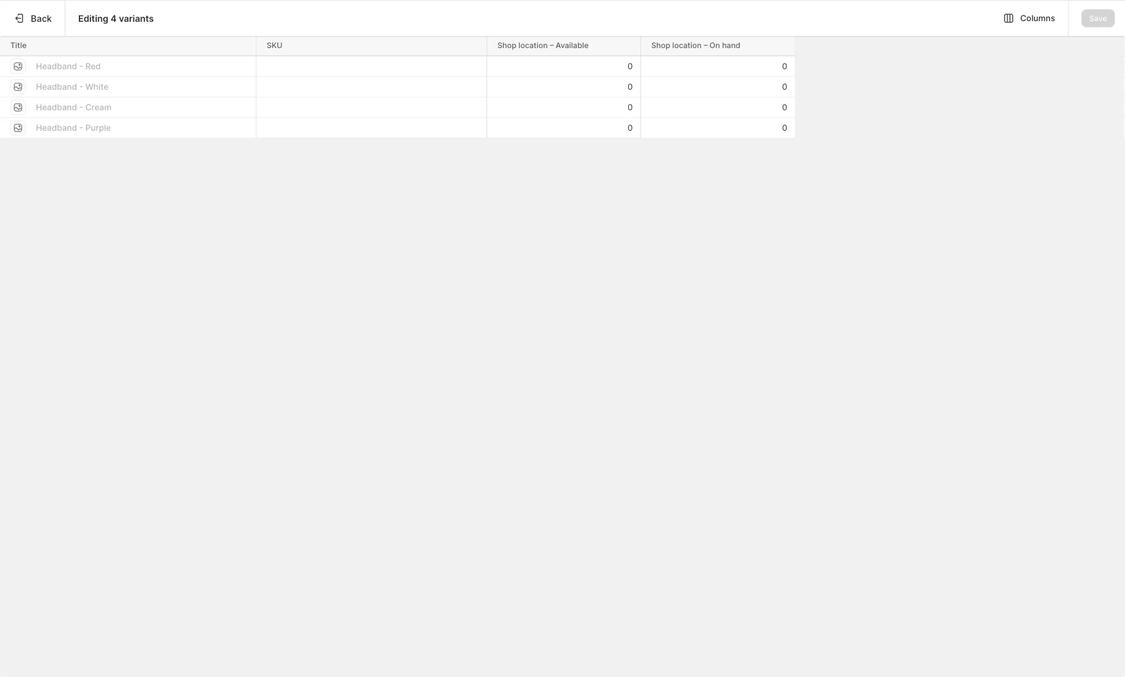 Task type: vqa. For each thing, say whether or not it's contained in the screenshot.
location
yes



Task type: locate. For each thing, give the bounding box(es) containing it.
– left available
[[550, 41, 554, 50]]

3 - from the top
[[79, 102, 83, 112]]

2 – from the left
[[704, 41, 708, 50]]

headband inside row
[[36, 82, 77, 92]]

4
[[111, 13, 117, 24]]

1 – from the left
[[550, 41, 554, 50]]

- left the white
[[79, 82, 83, 92]]

headband - red row
[[0, 56, 795, 77]]

location for on
[[673, 41, 702, 50]]

location inside column header
[[673, 41, 702, 50]]

available
[[556, 41, 589, 50]]

4 - from the top
[[79, 123, 83, 133]]

–
[[550, 41, 554, 50], [704, 41, 708, 50]]

headband down headband - cream
[[36, 123, 77, 133]]

back link
[[0, 1, 65, 36]]

on
[[710, 41, 721, 50]]

- for cream
[[79, 102, 83, 112]]

hand
[[723, 41, 741, 50]]

editing 4 variants grid
[[0, 36, 798, 139]]

– left on
[[704, 41, 708, 50]]

location left available
[[519, 41, 548, 50]]

1 - from the top
[[79, 61, 83, 71]]

– inside column header
[[704, 41, 708, 50]]

sku column header
[[257, 36, 489, 56]]

headband for headband - red
[[36, 61, 77, 71]]

- left 'cream' at left
[[79, 102, 83, 112]]

row
[[0, 36, 798, 56]]

3 headband from the top
[[36, 102, 77, 112]]

columns
[[1021, 13, 1056, 23]]

white
[[85, 82, 109, 92]]

headband
[[36, 61, 77, 71], [36, 82, 77, 92], [36, 102, 77, 112], [36, 123, 77, 133]]

0 horizontal spatial –
[[550, 41, 554, 50]]

1 headband from the top
[[36, 61, 77, 71]]

location for available
[[519, 41, 548, 50]]

- left purple
[[79, 123, 83, 133]]

home
[[31, 50, 54, 60]]

4 headband from the top
[[36, 123, 77, 133]]

shop inside column header
[[652, 41, 671, 50]]

2 - from the top
[[79, 82, 83, 92]]

2 location from the left
[[673, 41, 702, 50]]

2 headband from the top
[[36, 82, 77, 92]]

save button
[[1082, 9, 1116, 27]]

2 shop from the left
[[652, 41, 671, 50]]

1 horizontal spatial location
[[673, 41, 702, 50]]

location inside column header
[[519, 41, 548, 50]]

headband - cream
[[36, 102, 112, 112]]

sku
[[267, 41, 283, 50]]

shop inside column header
[[498, 41, 517, 50]]

headband for headband - purple
[[36, 123, 77, 133]]

shop
[[498, 41, 517, 50], [652, 41, 671, 50]]

back
[[31, 13, 52, 24]]

- for red
[[79, 61, 83, 71]]

-
[[79, 61, 83, 71], [79, 82, 83, 92], [79, 102, 83, 112], [79, 123, 83, 133]]

location
[[519, 41, 548, 50], [673, 41, 702, 50]]

0 horizontal spatial shop
[[498, 41, 517, 50]]

– inside column header
[[550, 41, 554, 50]]

- left red in the top left of the page
[[79, 61, 83, 71]]

headband down home
[[36, 61, 77, 71]]

- inside row
[[79, 82, 83, 92]]

location left on
[[673, 41, 702, 50]]

row containing title
[[0, 36, 798, 56]]

headband down headband - red
[[36, 82, 77, 92]]

columns button
[[997, 7, 1064, 30]]

headband down 'headband - white'
[[36, 102, 77, 112]]

1 horizontal spatial –
[[704, 41, 708, 50]]

1 location from the left
[[519, 41, 548, 50]]

purple
[[85, 123, 111, 133]]

0 horizontal spatial location
[[519, 41, 548, 50]]

1 shop from the left
[[498, 41, 517, 50]]

1 horizontal spatial shop
[[652, 41, 671, 50]]

red
[[85, 61, 101, 71]]



Task type: describe. For each thing, give the bounding box(es) containing it.
headband - white row
[[0, 77, 795, 98]]

editing
[[78, 13, 108, 24]]

title
[[10, 41, 27, 50]]

variants
[[119, 13, 154, 24]]

– for available
[[550, 41, 554, 50]]

shop location – available column header
[[488, 36, 643, 56]]

title column header
[[0, 36, 259, 56]]

shop location – on hand
[[652, 41, 741, 50]]

headband - cream row
[[0, 97, 795, 118]]

– for on
[[704, 41, 708, 50]]

headband - purple
[[36, 123, 111, 133]]

save
[[1090, 13, 1108, 23]]

- for white
[[79, 82, 83, 92]]

shop for shop location – available
[[498, 41, 517, 50]]

shop location – on hand column header
[[642, 36, 798, 56]]

headband - white
[[36, 82, 109, 92]]

home link
[[8, 46, 146, 64]]

headband for headband - cream
[[36, 102, 77, 112]]

cream
[[85, 102, 112, 112]]

- for purple
[[79, 123, 83, 133]]

shopify image
[[26, 13, 66, 26]]

editing 4 variants
[[78, 13, 154, 24]]

headband for headband - white
[[36, 82, 77, 92]]

shop for shop location – on hand
[[652, 41, 671, 50]]

shop location – available
[[498, 41, 589, 50]]

headband - purple row
[[0, 118, 795, 139]]

headband - red
[[36, 61, 101, 71]]



